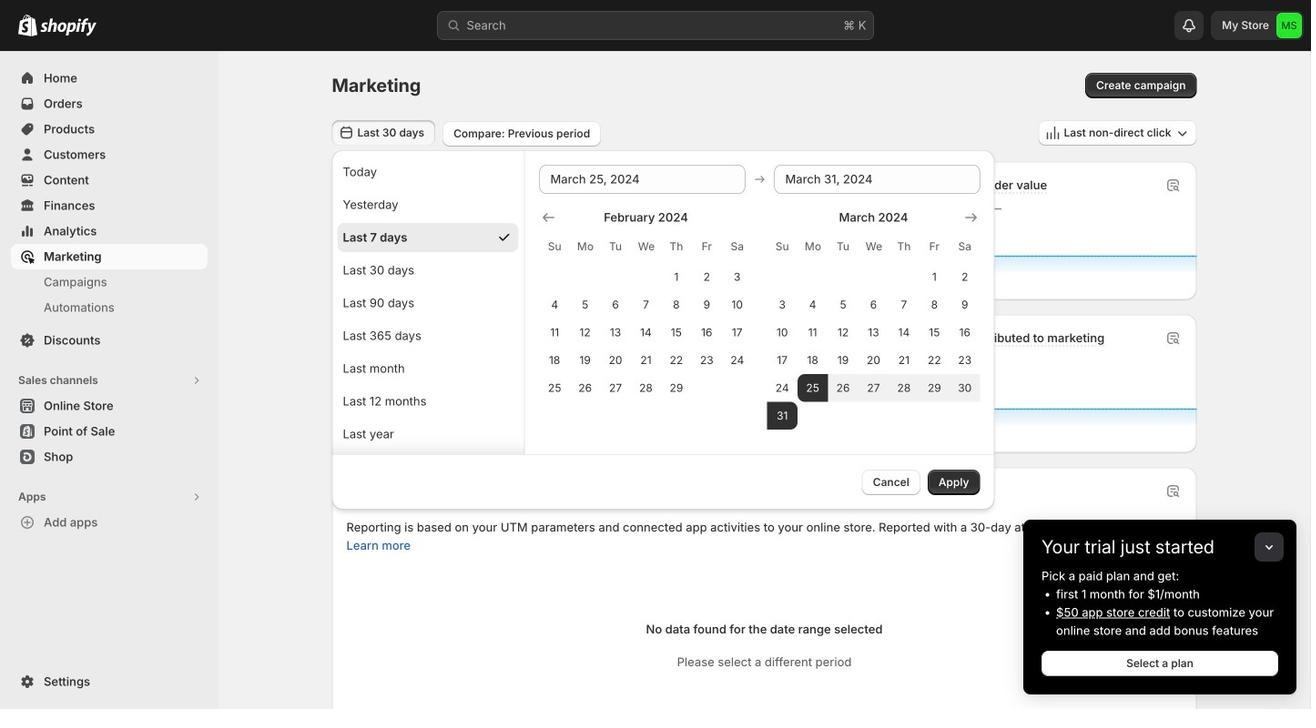 Task type: locate. For each thing, give the bounding box(es) containing it.
0 horizontal spatial friday element
[[692, 230, 722, 263]]

1 horizontal spatial yyyy-mm-dd text field
[[774, 165, 980, 194]]

tuesday element
[[600, 230, 631, 263], [828, 230, 858, 263]]

1 horizontal spatial saturday element
[[950, 230, 980, 263]]

grid
[[540, 209, 753, 402], [767, 209, 980, 430]]

1 horizontal spatial thursday element
[[889, 230, 919, 263]]

1 yyyy-mm-dd text field from the left
[[540, 165, 745, 194]]

wednesday element
[[631, 230, 661, 263], [858, 230, 889, 263]]

monday element
[[570, 230, 600, 263], [798, 230, 828, 263]]

friday element
[[692, 230, 722, 263], [919, 230, 950, 263]]

0 horizontal spatial thursday element
[[661, 230, 692, 263]]

0 horizontal spatial sunday element
[[540, 230, 570, 263]]

0 horizontal spatial monday element
[[570, 230, 600, 263]]

1 horizontal spatial sunday element
[[767, 230, 798, 263]]

2 monday element from the left
[[798, 230, 828, 263]]

2 friday element from the left
[[919, 230, 950, 263]]

wednesday element for tuesday "element" associated with thursday 'element' corresponding to 1st grid
[[631, 230, 661, 263]]

my store image
[[1277, 13, 1302, 38]]

monday element for tuesday "element" associated with thursday 'element' for 1st grid from right
[[798, 230, 828, 263]]

saturday element for 1st grid from right
[[950, 230, 980, 263]]

sunday element for monday element for tuesday "element" associated with thursday 'element' corresponding to 1st grid
[[540, 230, 570, 263]]

shopify image
[[40, 18, 97, 36]]

2 grid from the left
[[767, 209, 980, 430]]

sunday element
[[540, 230, 570, 263], [767, 230, 798, 263]]

1 sunday element from the left
[[540, 230, 570, 263]]

2 wednesday element from the left
[[858, 230, 889, 263]]

0 horizontal spatial tuesday element
[[600, 230, 631, 263]]

1 wednesday element from the left
[[631, 230, 661, 263]]

2 saturday element from the left
[[950, 230, 980, 263]]

saturday element
[[722, 230, 753, 263], [950, 230, 980, 263]]

0 horizontal spatial yyyy-mm-dd text field
[[540, 165, 745, 194]]

1 horizontal spatial friday element
[[919, 230, 950, 263]]

0 horizontal spatial grid
[[540, 209, 753, 402]]

0 horizontal spatial wednesday element
[[631, 230, 661, 263]]

1 tuesday element from the left
[[600, 230, 631, 263]]

wednesday element for tuesday "element" associated with thursday 'element' for 1st grid from right
[[858, 230, 889, 263]]

1 thursday element from the left
[[661, 230, 692, 263]]

2 sunday element from the left
[[767, 230, 798, 263]]

1 horizontal spatial tuesday element
[[828, 230, 858, 263]]

1 horizontal spatial monday element
[[798, 230, 828, 263]]

thursday element for 1st grid from right
[[889, 230, 919, 263]]

1 saturday element from the left
[[722, 230, 753, 263]]

thursday element
[[661, 230, 692, 263], [889, 230, 919, 263]]

2 yyyy-mm-dd text field from the left
[[774, 165, 980, 194]]

2 thursday element from the left
[[889, 230, 919, 263]]

2 tuesday element from the left
[[828, 230, 858, 263]]

1 friday element from the left
[[692, 230, 722, 263]]

0 horizontal spatial saturday element
[[722, 230, 753, 263]]

YYYY-MM-DD text field
[[540, 165, 745, 194], [774, 165, 980, 194]]

1 monday element from the left
[[570, 230, 600, 263]]

1 horizontal spatial grid
[[767, 209, 980, 430]]

1 horizontal spatial wednesday element
[[858, 230, 889, 263]]



Task type: describe. For each thing, give the bounding box(es) containing it.
friday element for saturday element corresponding to 1st grid from right
[[919, 230, 950, 263]]

1 grid from the left
[[540, 209, 753, 402]]

thursday element for 1st grid
[[661, 230, 692, 263]]

monday element for tuesday "element" associated with thursday 'element' corresponding to 1st grid
[[570, 230, 600, 263]]

sunday element for monday element corresponding to tuesday "element" associated with thursday 'element' for 1st grid from right
[[767, 230, 798, 263]]

saturday element for 1st grid
[[722, 230, 753, 263]]

shopify image
[[18, 14, 37, 36]]

tuesday element for thursday 'element' for 1st grid from right
[[828, 230, 858, 263]]

friday element for 1st grid's saturday element
[[692, 230, 722, 263]]

tuesday element for thursday 'element' corresponding to 1st grid
[[600, 230, 631, 263]]



Task type: vqa. For each thing, say whether or not it's contained in the screenshot.
1st Sunday element
yes



